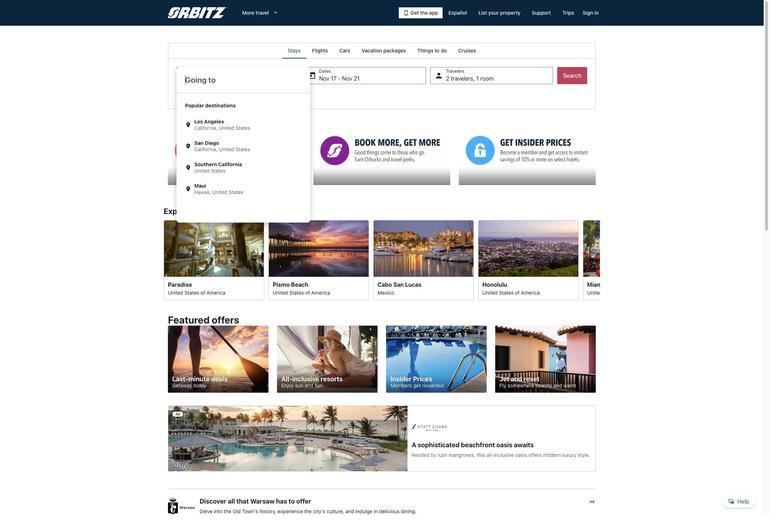 Task type: vqa. For each thing, say whether or not it's contained in the screenshot.
To to the top
yes



Task type: describe. For each thing, give the bounding box(es) containing it.
united inside los angeles california, united states
[[219, 125, 234, 131]]

2
[[446, 75, 450, 82]]

things
[[418, 47, 434, 54]]

add for add a flight
[[186, 91, 195, 97]]

of inside miami beach united states of america
[[620, 289, 625, 295]]

a for flight
[[196, 91, 199, 97]]

stays
[[288, 47, 301, 54]]

español
[[449, 10, 467, 16]]

united inside san diego california, united states
[[219, 146, 234, 152]]

reset
[[524, 375, 540, 383]]

add a car
[[226, 91, 248, 97]]

states inside honolulu united states of america
[[499, 289, 514, 295]]

ad
[[590, 500, 595, 504]]

united inside the pismo beach united states of america
[[273, 289, 288, 295]]

0 horizontal spatial the
[[224, 508, 231, 515]]

pismo beach featuring a sunset, views and tropical scenes image
[[269, 220, 369, 277]]

more
[[242, 10, 254, 16]]

history,
[[260, 508, 276, 515]]

discover all that warsaw has to offer delve into the old town's history, experience the city's culture, and indulge in delicious dining.
[[200, 498, 417, 515]]

america inside the pismo beach united states of america
[[312, 289, 330, 295]]

that
[[237, 498, 249, 505]]

offers
[[212, 314, 239, 326]]

of inside honolulu united states of america
[[515, 289, 520, 295]]

los angeles california, united states
[[194, 118, 250, 131]]

experience
[[278, 508, 303, 515]]

1
[[477, 75, 479, 82]]

states inside san diego california, united states
[[236, 146, 250, 152]]

more travel button
[[237, 6, 285, 19]]

0 horizontal spatial destinations
[[205, 102, 236, 108]]

last-
[[172, 375, 188, 383]]

and right jet
[[511, 375, 523, 383]]

sign in button
[[580, 6, 602, 19]]

america inside miami beach united states of america
[[626, 289, 645, 295]]

property
[[500, 10, 521, 16]]

add for add a car
[[226, 91, 235, 97]]

marina cabo san lucas which includes a marina, a coastal town and night scenes image
[[374, 220, 474, 277]]

list
[[479, 10, 487, 16]]

2 nov from the left
[[342, 75, 353, 82]]

states inside the pismo beach united states of america
[[289, 289, 304, 295]]

featured
[[168, 314, 210, 326]]

beach for pismo beach
[[291, 281, 308, 288]]

flight
[[200, 91, 212, 97]]

add a flight
[[186, 91, 212, 97]]

cruises
[[459, 47, 476, 54]]

stays
[[193, 206, 213, 216]]

angeles
[[204, 118, 224, 125]]

honolulu
[[483, 281, 507, 288]]

a for car
[[236, 91, 239, 97]]

miami beach featuring a city and street scenes image
[[583, 220, 684, 277]]

paradise
[[168, 281, 192, 288]]

paradise united states of america
[[168, 281, 226, 295]]

in inside dropdown button
[[595, 10, 599, 16]]

17
[[331, 75, 337, 82]]

maui
[[194, 183, 206, 189]]

sun
[[295, 383, 304, 389]]

orbitz logo image
[[168, 7, 228, 19]]

cabo
[[378, 281, 392, 288]]

of inside paradise united states of america
[[201, 289, 205, 295]]

trips
[[563, 10, 575, 16]]

today
[[193, 383, 206, 389]]

list your property
[[479, 10, 521, 16]]

makiki - lower punchbowl - tantalus showing landscape views, a sunset and a city image
[[478, 220, 579, 277]]

discover
[[200, 498, 227, 505]]

delve into the old town's history, experience the city's culture, and indulge in delicious dining. link
[[200, 506, 584, 515]]

town's
[[242, 508, 258, 515]]

diego
[[205, 140, 219, 146]]

fly
[[500, 383, 507, 389]]

cabo san lucas mexico
[[378, 281, 422, 295]]

rewarded
[[423, 383, 444, 389]]

states inside paradise united states of america
[[185, 289, 199, 295]]

small image for hawaii, united states
[[185, 186, 192, 192]]

dining.
[[401, 508, 417, 515]]

jet
[[500, 375, 510, 383]]

has
[[276, 498, 287, 505]]

of inside the pismo beach united states of america
[[306, 289, 310, 295]]

get
[[411, 10, 419, 16]]

las vegas featuring interior views image
[[164, 220, 264, 277]]

small image for united states
[[185, 164, 192, 171]]

travelers,
[[451, 75, 475, 82]]

mexico
[[378, 289, 394, 295]]

vacation
[[362, 47, 382, 54]]

jet and reset fly somewhere beachy and warm
[[500, 375, 576, 389]]

lucas
[[405, 281, 422, 288]]

united inside paradise united states of america
[[168, 289, 183, 295]]

tab list inside 'featured offers' main content
[[168, 43, 596, 59]]

insider
[[391, 375, 412, 383]]

popular
[[185, 102, 204, 108]]

popular destinations
[[185, 102, 236, 108]]

america inside paradise united states of america
[[207, 289, 226, 295]]

cars
[[340, 47, 350, 54]]

vacation packages link
[[356, 43, 412, 59]]

2 travelers, 1 room
[[446, 75, 494, 82]]

all-inclusive resorts enjoy sun and fun
[[282, 375, 343, 389]]

nov 17 - nov 21
[[319, 75, 360, 82]]

los
[[194, 118, 203, 125]]

getaway
[[172, 383, 192, 389]]



Task type: locate. For each thing, give the bounding box(es) containing it.
things to do link
[[412, 43, 453, 59]]

small image down small image
[[185, 143, 192, 149]]

states inside maui hawaii, united states
[[229, 189, 244, 195]]

1 vertical spatial destinations
[[255, 206, 301, 216]]

21
[[354, 75, 360, 82]]

delicious
[[379, 508, 400, 515]]

city's
[[313, 508, 326, 515]]

your
[[489, 10, 499, 16]]

united right hawaii,
[[212, 189, 227, 195]]

1 vertical spatial san
[[394, 281, 404, 288]]

show next card image
[[596, 256, 605, 264]]

search
[[563, 72, 582, 79]]

in inside discover all that warsaw has to offer delve into the old town's history, experience the city's culture, and indulge in delicious dining.
[[374, 508, 378, 515]]

1 small image from the top
[[185, 143, 192, 149]]

4 america from the left
[[626, 289, 645, 295]]

in
[[595, 10, 599, 16], [214, 206, 221, 216], [374, 508, 378, 515]]

and inside discover all that warsaw has to offer delve into the old town's history, experience the city's culture, and indulge in delicious dining.
[[346, 508, 354, 515]]

miami
[[588, 281, 604, 288]]

opens in a new window image
[[313, 126, 320, 133]]

states down paradise
[[185, 289, 199, 295]]

do
[[441, 47, 447, 54]]

small image
[[185, 143, 192, 149], [185, 164, 192, 171], [185, 186, 192, 192]]

united inside the southern california united states
[[194, 168, 210, 174]]

in right indulge at bottom left
[[374, 508, 378, 515]]

1 vertical spatial california,
[[194, 146, 218, 152]]

somewhere
[[508, 383, 535, 389]]

california, down los
[[194, 125, 218, 131]]

small image left maui
[[185, 186, 192, 192]]

into
[[214, 508, 223, 515]]

beachy
[[536, 383, 553, 389]]

nov
[[319, 75, 330, 82], [342, 75, 353, 82]]

1 horizontal spatial to
[[435, 47, 440, 54]]

all-
[[282, 375, 292, 383]]

in right sign
[[595, 10, 599, 16]]

0 horizontal spatial add
[[186, 91, 195, 97]]

tab list containing stays
[[168, 43, 596, 59]]

united down paradise
[[168, 289, 183, 295]]

1 horizontal spatial beach
[[606, 281, 623, 288]]

1 horizontal spatial the
[[304, 508, 312, 515]]

states up california
[[236, 146, 250, 152]]

1 vertical spatial in
[[214, 206, 221, 216]]

app
[[429, 10, 438, 16]]

more travel
[[242, 10, 269, 16]]

discover all that warsaw has to offer link
[[200, 498, 584, 506]]

minute
[[188, 375, 210, 383]]

the down offer
[[304, 508, 312, 515]]

explore
[[164, 206, 191, 216]]

california, for angeles
[[194, 125, 218, 131]]

united down angeles
[[219, 125, 234, 131]]

stays link
[[282, 43, 307, 59]]

warm
[[564, 383, 576, 389]]

san right cabo
[[394, 281, 404, 288]]

0 horizontal spatial san
[[194, 140, 204, 146]]

united up california
[[219, 146, 234, 152]]

0 vertical spatial san
[[194, 140, 204, 146]]

0 horizontal spatial a
[[196, 91, 199, 97]]

0 vertical spatial california,
[[194, 125, 218, 131]]

fun
[[315, 383, 322, 389]]

nov right the -
[[342, 75, 353, 82]]

0 vertical spatial small image
[[185, 143, 192, 149]]

-
[[338, 75, 341, 82]]

states down honolulu
[[499, 289, 514, 295]]

explore stays in trending destinations
[[164, 206, 301, 216]]

1 vertical spatial to
[[289, 498, 295, 505]]

united down southern
[[194, 168, 210, 174]]

san left diego
[[194, 140, 204, 146]]

0 vertical spatial in
[[595, 10, 599, 16]]

things to do
[[418, 47, 447, 54]]

warsaw
[[250, 498, 275, 505]]

to
[[435, 47, 440, 54], [289, 498, 295, 505]]

packages
[[384, 47, 406, 54]]

room
[[481, 75, 494, 82]]

2 california, from the top
[[194, 146, 218, 152]]

0 horizontal spatial in
[[214, 206, 221, 216]]

2 horizontal spatial the
[[421, 10, 428, 16]]

show previous card image
[[159, 256, 168, 264]]

sign
[[583, 10, 594, 16]]

1 horizontal spatial a
[[236, 91, 239, 97]]

list your property link
[[473, 6, 527, 19]]

1 horizontal spatial add
[[226, 91, 235, 97]]

california
[[218, 161, 242, 167]]

small image for california, united states
[[185, 143, 192, 149]]

states up san diego california, united states
[[236, 125, 250, 131]]

add
[[186, 91, 195, 97], [226, 91, 235, 97]]

0 vertical spatial to
[[435, 47, 440, 54]]

last-minute deals getaway today
[[172, 375, 228, 389]]

southern california united states
[[194, 161, 242, 174]]

featured offers region
[[164, 310, 600, 397]]

states up trending
[[229, 189, 244, 195]]

beach inside miami beach united states of america
[[606, 281, 623, 288]]

nov left 17
[[319, 75, 330, 82]]

the left old
[[224, 508, 231, 515]]

support
[[532, 10, 551, 16]]

1 beach from the left
[[291, 281, 308, 288]]

america inside honolulu united states of america
[[521, 289, 540, 295]]

and
[[511, 375, 523, 383], [305, 383, 313, 389], [554, 383, 562, 389], [346, 508, 354, 515]]

a left car
[[236, 91, 239, 97]]

1 horizontal spatial destinations
[[255, 206, 301, 216]]

add up popular
[[186, 91, 195, 97]]

to up experience
[[289, 498, 295, 505]]

2 america from the left
[[312, 289, 330, 295]]

beach
[[291, 281, 308, 288], [606, 281, 623, 288]]

1 california, from the top
[[194, 125, 218, 131]]

featured offers main content
[[0, 43, 764, 515]]

united inside honolulu united states of america
[[483, 289, 498, 295]]

united inside miami beach united states of america
[[588, 289, 603, 295]]

states inside miami beach united states of america
[[604, 289, 619, 295]]

united down honolulu
[[483, 289, 498, 295]]

to left do
[[435, 47, 440, 54]]

1 america from the left
[[207, 289, 226, 295]]

2 a from the left
[[236, 91, 239, 97]]

california, inside los angeles california, united states
[[194, 125, 218, 131]]

small image left southern
[[185, 164, 192, 171]]

Going to text field
[[177, 67, 310, 93]]

san inside san diego california, united states
[[194, 140, 204, 146]]

download the app button image
[[404, 10, 409, 16]]

united down miami
[[588, 289, 603, 295]]

flights
[[312, 47, 328, 54]]

old
[[233, 508, 241, 515]]

states down california
[[211, 168, 226, 174]]

a left flight
[[196, 91, 199, 97]]

get the app link
[[399, 7, 443, 19]]

flights link
[[307, 43, 334, 59]]

2 small image from the top
[[185, 164, 192, 171]]

beach right 'pismo'
[[291, 281, 308, 288]]

san inside cabo san lucas mexico
[[394, 281, 404, 288]]

2 of from the left
[[306, 289, 310, 295]]

trips link
[[557, 6, 580, 19]]

opens in a new window image
[[168, 126, 174, 133]]

1 horizontal spatial nov
[[342, 75, 353, 82]]

2 add from the left
[[226, 91, 235, 97]]

united inside maui hawaii, united states
[[212, 189, 227, 195]]

and left indulge at bottom left
[[346, 508, 354, 515]]

add left car
[[226, 91, 235, 97]]

in right stays
[[214, 206, 221, 216]]

insider prices members get rewarded
[[391, 375, 444, 389]]

and inside all-inclusive resorts enjoy sun and fun
[[305, 383, 313, 389]]

0 horizontal spatial to
[[289, 498, 295, 505]]

3 small image from the top
[[185, 186, 192, 192]]

california, for diego
[[194, 146, 218, 152]]

0 horizontal spatial beach
[[291, 281, 308, 288]]

1 horizontal spatial in
[[374, 508, 378, 515]]

all
[[228, 498, 235, 505]]

states down miami
[[604, 289, 619, 295]]

to inside discover all that warsaw has to offer delve into the old town's history, experience the city's culture, and indulge in delicious dining.
[[289, 498, 295, 505]]

support link
[[527, 6, 557, 19]]

featured offers
[[168, 314, 239, 326]]

states inside the southern california united states
[[211, 168, 226, 174]]

the inside get the app link
[[421, 10, 428, 16]]

united
[[219, 125, 234, 131], [219, 146, 234, 152], [194, 168, 210, 174], [212, 189, 227, 195], [168, 289, 183, 295], [273, 289, 288, 295], [483, 289, 498, 295], [588, 289, 603, 295]]

2 vertical spatial small image
[[185, 186, 192, 192]]

cars link
[[334, 43, 356, 59]]

california,
[[194, 125, 218, 131], [194, 146, 218, 152]]

2 beach from the left
[[606, 281, 623, 288]]

beach right miami
[[606, 281, 623, 288]]

get
[[414, 383, 421, 389]]

beach inside the pismo beach united states of america
[[291, 281, 308, 288]]

offer
[[296, 498, 311, 505]]

california, down diego
[[194, 146, 218, 152]]

resorts
[[321, 375, 343, 383]]

states
[[236, 125, 250, 131], [236, 146, 250, 152], [211, 168, 226, 174], [229, 189, 244, 195], [185, 289, 199, 295], [289, 289, 304, 295], [499, 289, 514, 295], [604, 289, 619, 295]]

1 horizontal spatial san
[[394, 281, 404, 288]]

and left fun at the bottom left of the page
[[305, 383, 313, 389]]

san
[[194, 140, 204, 146], [394, 281, 404, 288]]

2 vertical spatial in
[[374, 508, 378, 515]]

honolulu united states of america
[[483, 281, 540, 295]]

the right get
[[421, 10, 428, 16]]

beach for miami beach
[[606, 281, 623, 288]]

maui hawaii, united states
[[194, 183, 244, 195]]

3 america from the left
[[521, 289, 540, 295]]

0 horizontal spatial nov
[[319, 75, 330, 82]]

2 horizontal spatial in
[[595, 10, 599, 16]]

united down 'pismo'
[[273, 289, 288, 295]]

states inside los angeles california, united states
[[236, 125, 250, 131]]

california, inside san diego california, united states
[[194, 146, 218, 152]]

1 add from the left
[[186, 91, 195, 97]]

get the app
[[411, 10, 438, 16]]

3 of from the left
[[515, 289, 520, 295]]

deals
[[211, 375, 228, 383]]

español button
[[443, 6, 473, 19]]

small image
[[185, 122, 192, 128]]

1 of from the left
[[201, 289, 205, 295]]

culture,
[[327, 508, 344, 515]]

members
[[391, 383, 412, 389]]

san diego california, united states
[[194, 140, 250, 152]]

1 vertical spatial small image
[[185, 164, 192, 171]]

2 travelers, 1 room button
[[431, 67, 553, 84]]

to inside tab list
[[435, 47, 440, 54]]

cruises link
[[453, 43, 482, 59]]

1 nov from the left
[[319, 75, 330, 82]]

miami beach united states of america
[[588, 281, 645, 295]]

states down 'pismo'
[[289, 289, 304, 295]]

and left warm
[[554, 383, 562, 389]]

pismo beach united states of america
[[273, 281, 330, 295]]

the
[[421, 10, 428, 16], [224, 508, 231, 515], [304, 508, 312, 515]]

1 a from the left
[[196, 91, 199, 97]]

tab list
[[168, 43, 596, 59]]

4 of from the left
[[620, 289, 625, 295]]

sign in
[[583, 10, 599, 16]]

0 vertical spatial destinations
[[205, 102, 236, 108]]



